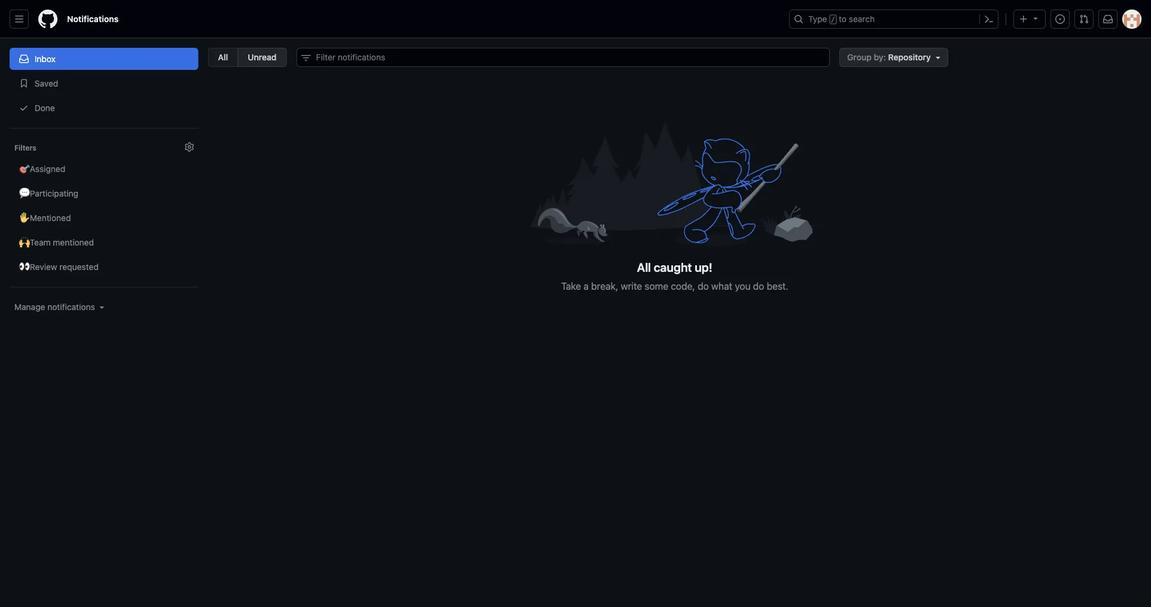 Task type: describe. For each thing, give the bounding box(es) containing it.
🎯
[[19, 164, 28, 174]]

review
[[30, 262, 57, 272]]

/
[[831, 16, 835, 24]]

repository
[[888, 52, 931, 62]]

manage
[[14, 302, 45, 312]]

Filter notifications text field
[[296, 48, 830, 67]]

type
[[808, 14, 827, 24]]

saved
[[32, 78, 58, 88]]

bookmark image
[[19, 79, 29, 88]]

✋
[[19, 213, 28, 223]]

notifications link
[[62, 10, 123, 29]]

git pull request image
[[1079, 14, 1089, 24]]

a
[[583, 281, 589, 292]]

participating
[[30, 188, 78, 198]]

triangle down image
[[97, 303, 107, 312]]

mentioned
[[30, 213, 71, 223]]

🎯 assigned link
[[10, 158, 198, 180]]

plus image
[[1019, 14, 1028, 24]]

✋ mentioned
[[19, 213, 71, 223]]

group
[[847, 52, 872, 62]]

best.
[[767, 281, 788, 292]]

team
[[30, 238, 51, 247]]

👀
[[19, 262, 28, 272]]

saved link
[[10, 72, 198, 95]]

👀 review requested
[[19, 262, 99, 272]]

all caught up! take a break, write some code, do what you do best.
[[561, 261, 788, 292]]

up!
[[695, 261, 712, 275]]

inbox link
[[10, 48, 198, 70]]

filter image
[[301, 53, 311, 63]]

done link
[[10, 97, 198, 119]]

mentioned
[[53, 238, 94, 247]]

to
[[839, 14, 847, 24]]

some
[[645, 281, 668, 292]]

💬 participating link
[[10, 182, 198, 205]]

type / to search
[[808, 14, 875, 24]]

group by: repository
[[847, 52, 931, 62]]

command palette image
[[984, 14, 994, 24]]

🙌 team mentioned
[[19, 238, 94, 247]]

🙌
[[19, 238, 28, 247]]

customize filters image
[[184, 142, 194, 152]]



Task type: vqa. For each thing, say whether or not it's contained in the screenshot.
the Standards
no



Task type: locate. For each thing, give the bounding box(es) containing it.
all up some
[[637, 261, 651, 275]]

do right you
[[753, 281, 764, 292]]

unread button
[[238, 48, 287, 67]]

1 horizontal spatial all
[[637, 261, 651, 275]]

all inside button
[[218, 52, 228, 62]]

1 do from the left
[[698, 281, 709, 292]]

all left unread
[[218, 52, 228, 62]]

0 vertical spatial triangle down image
[[1031, 13, 1040, 23]]

notifications
[[67, 14, 119, 24]]

0 horizontal spatial triangle down image
[[933, 53, 943, 62]]

filters
[[14, 144, 36, 152]]

break,
[[591, 281, 618, 292]]

✋ mentioned link
[[10, 207, 198, 229]]

all for all caught up! take a break, write some code, do what you do best.
[[637, 261, 651, 275]]

notifications image
[[1103, 14, 1113, 24]]

all for all
[[218, 52, 228, 62]]

done
[[32, 103, 55, 113]]

requested
[[59, 262, 99, 272]]

0 horizontal spatial do
[[698, 281, 709, 292]]

🎯 assigned
[[19, 164, 65, 174]]

by:
[[874, 52, 886, 62]]

notifications
[[47, 302, 95, 312]]

🙌 team mentioned link
[[10, 232, 198, 254]]

triangle down image right 'repository'
[[933, 53, 943, 62]]

💬 participating
[[19, 188, 78, 198]]

check image
[[19, 103, 29, 113]]

0 horizontal spatial all
[[218, 52, 228, 62]]

manage notifications
[[14, 302, 95, 312]]

all inside all caught up! take a break, write some code, do what you do best.
[[637, 261, 651, 275]]

💬
[[19, 188, 28, 198]]

manage notifications button
[[14, 302, 107, 313]]

inbox
[[35, 54, 56, 64]]

assigned
[[30, 164, 65, 174]]

search
[[849, 14, 875, 24]]

write
[[621, 281, 642, 292]]

you
[[735, 281, 750, 292]]

take
[[561, 281, 581, 292]]

2 do from the left
[[753, 281, 764, 292]]

homepage image
[[38, 10, 57, 29]]

notifications element
[[10, 38, 198, 337]]

triangle down image right plus icon
[[1031, 13, 1040, 23]]

unread
[[248, 52, 277, 62]]

inbox image
[[19, 54, 29, 64]]

triangle down image
[[1031, 13, 1040, 23], [933, 53, 943, 62]]

all button
[[208, 48, 238, 67]]

0 vertical spatial all
[[218, 52, 228, 62]]

do left what
[[698, 281, 709, 292]]

1 vertical spatial all
[[637, 261, 651, 275]]

all
[[218, 52, 228, 62], [637, 261, 651, 275]]

issue opened image
[[1055, 14, 1065, 24]]

what
[[711, 281, 732, 292]]

👀 review requested link
[[10, 256, 198, 278]]

code,
[[671, 281, 695, 292]]

do
[[698, 281, 709, 292], [753, 281, 764, 292]]

caught
[[654, 261, 692, 275]]

inbox zero image
[[531, 115, 818, 251]]

None search field
[[296, 48, 830, 67]]

1 horizontal spatial do
[[753, 281, 764, 292]]

1 horizontal spatial triangle down image
[[1031, 13, 1040, 23]]

1 vertical spatial triangle down image
[[933, 53, 943, 62]]



